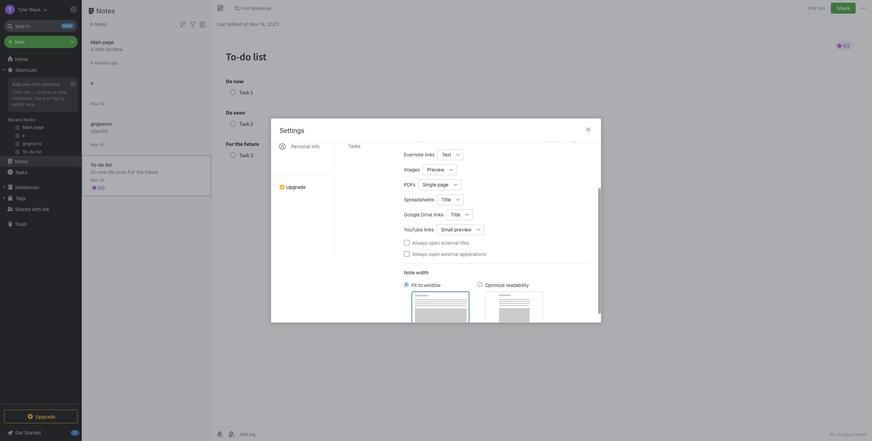 Task type: vqa. For each thing, say whether or not it's contained in the screenshot.


Task type: locate. For each thing, give the bounding box(es) containing it.
window
[[424, 282, 441, 288]]

title up small preview button
[[451, 212, 461, 217]]

0 vertical spatial on
[[243, 21, 248, 27]]

3 14 from the top
[[99, 177, 104, 183]]

nov 14 up 0/3
[[91, 177, 104, 183]]

1 vertical spatial external
[[441, 251, 459, 257]]

on left a
[[47, 89, 52, 95]]

group containing add your first shortcut
[[0, 75, 81, 158]]

first
[[32, 81, 41, 87]]

close image
[[585, 125, 593, 134]]

2 external from the top
[[441, 251, 459, 257]]

0 horizontal spatial upgrade button
[[4, 410, 78, 423]]

external
[[441, 240, 459, 246], [441, 251, 459, 257]]

bit
[[106, 46, 112, 52]]

1 vertical spatial upgrade button
[[4, 410, 78, 423]]

1 vertical spatial your
[[421, 137, 430, 143]]

trash
[[15, 221, 27, 227]]

tasks inside tasks tab
[[348, 143, 361, 149]]

0 vertical spatial title
[[442, 197, 451, 202]]

1 always from the top
[[412, 240, 428, 246]]

note window element
[[212, 0, 872, 441]]

1 vertical spatial title button
[[447, 209, 462, 220]]

2 open from the top
[[429, 251, 440, 257]]

6
[[91, 60, 93, 65]]

nov left 14,
[[250, 21, 258, 27]]

tree containing home
[[0, 54, 82, 404]]

what are my options?
[[524, 137, 571, 143]]

1 vertical spatial tasks
[[15, 169, 27, 175]]

0 vertical spatial upgrade button
[[271, 174, 334, 193]]

0 vertical spatial your
[[22, 81, 31, 87]]

nov down sfgnsfd
[[91, 142, 98, 147]]

edited
[[228, 21, 242, 27]]

always for always open external applications
[[412, 251, 428, 257]]

text
[[442, 152, 451, 157]]

notes up tasks button
[[15, 158, 28, 164]]

0 vertical spatial page
[[103, 39, 114, 45]]

here
[[113, 46, 123, 52]]

1 vertical spatial open
[[429, 251, 440, 257]]

1 do from the left
[[91, 169, 97, 175]]

2 vertical spatial 14
[[99, 177, 104, 183]]

new
[[15, 39, 25, 45]]

0 vertical spatial always
[[412, 240, 428, 246]]

upgrade inside tab list
[[286, 184, 306, 190]]

first
[[241, 5, 250, 11]]

note,
[[57, 89, 68, 95]]

or
[[47, 95, 51, 101]]

open down always open external files
[[429, 251, 440, 257]]

0 vertical spatial to
[[60, 95, 64, 101]]

the
[[24, 89, 30, 95], [136, 169, 144, 175]]

0 vertical spatial notes
[[96, 7, 115, 15]]

14 up gngnsrns
[[99, 101, 104, 106]]

0 horizontal spatial your
[[22, 81, 31, 87]]

expand notebooks image
[[2, 184, 7, 190]]

1 vertical spatial the
[[136, 169, 144, 175]]

to right fit
[[418, 282, 423, 288]]

title button down choose default view option for pdfs field
[[437, 194, 453, 205]]

group
[[0, 75, 81, 158]]

3 nov 14 from the top
[[91, 177, 104, 183]]

page
[[103, 39, 114, 45], [438, 182, 449, 187]]

tags button
[[0, 193, 81, 203]]

to inside icon on a note, notebook, stack or tag to add it here.
[[60, 95, 64, 101]]

tasks
[[348, 143, 361, 149], [15, 169, 27, 175]]

do down "to-"
[[91, 169, 97, 175]]

1 horizontal spatial page
[[438, 182, 449, 187]]

fit
[[412, 282, 417, 288]]

0 horizontal spatial page
[[103, 39, 114, 45]]

applications
[[460, 251, 487, 257]]

title button up small preview button
[[447, 209, 462, 220]]

nov up 0/3
[[91, 177, 98, 183]]

nov 14 down sfgnsfd
[[91, 142, 104, 147]]

the right for
[[136, 169, 144, 175]]

1 vertical spatial title
[[451, 212, 461, 217]]

Choose default view option for Google Drive links field
[[447, 209, 473, 220]]

to
[[60, 95, 64, 101], [418, 282, 423, 288]]

preview
[[455, 227, 472, 232]]

on right edited
[[243, 21, 248, 27]]

choose
[[404, 137, 420, 143]]

width
[[416, 269, 429, 275]]

0 horizontal spatial on
[[47, 89, 52, 95]]

title button for google drive links
[[447, 209, 462, 220]]

to-
[[91, 162, 98, 168]]

page inside main page a little bit here
[[103, 39, 114, 45]]

upgrade button
[[271, 174, 334, 193], [4, 410, 78, 423]]

tab list
[[271, 76, 334, 256]]

open
[[429, 240, 440, 246], [429, 251, 440, 257]]

external up always open external applications
[[441, 240, 459, 246]]

page for single
[[438, 182, 449, 187]]

page inside button
[[438, 182, 449, 187]]

personal info
[[291, 143, 320, 149]]

notes
[[96, 7, 115, 15], [23, 117, 36, 122], [15, 158, 28, 164]]

14 up 0/3
[[99, 177, 104, 183]]

0 vertical spatial title button
[[437, 194, 453, 205]]

title inside field
[[451, 212, 461, 217]]

1 open from the top
[[429, 240, 440, 246]]

1 vertical spatial on
[[47, 89, 52, 95]]

always open external applications
[[412, 251, 487, 257]]

1 external from the top
[[441, 240, 459, 246]]

0 vertical spatial open
[[429, 240, 440, 246]]

little
[[95, 46, 105, 52]]

on
[[243, 21, 248, 27], [47, 89, 52, 95]]

option group containing fit to window
[[404, 281, 543, 325]]

notes
[[94, 21, 107, 27]]

links left 'and'
[[476, 137, 486, 143]]

open up always open external applications
[[429, 240, 440, 246]]

small preview
[[441, 227, 472, 232]]

14,
[[260, 21, 266, 27]]

1 horizontal spatial do
[[108, 169, 115, 175]]

0/3
[[98, 185, 105, 190]]

0 vertical spatial 14
[[99, 101, 104, 106]]

tree
[[0, 54, 82, 404]]

pdfs
[[404, 182, 416, 187]]

14 down sfgnsfd
[[99, 142, 104, 147]]

soon
[[116, 169, 127, 175]]

choose your default views for new links and attachments.
[[404, 137, 523, 143]]

1 vertical spatial upgrade
[[35, 414, 55, 419]]

all changes saved
[[830, 431, 867, 437]]

1 vertical spatial 14
[[99, 142, 104, 147]]

your
[[22, 81, 31, 87], [421, 137, 430, 143]]

Optimize readability radio
[[478, 282, 483, 287]]

option group
[[404, 281, 543, 325]]

1 horizontal spatial the
[[136, 169, 144, 175]]

preview button
[[423, 164, 446, 175]]

1 vertical spatial always
[[412, 251, 428, 257]]

0 horizontal spatial upgrade
[[35, 414, 55, 419]]

1 horizontal spatial upgrade button
[[271, 174, 334, 193]]

2 14 from the top
[[99, 142, 104, 147]]

0 horizontal spatial to
[[60, 95, 64, 101]]

do
[[98, 162, 104, 168]]

0 vertical spatial nov 14
[[91, 101, 104, 106]]

1 horizontal spatial tasks
[[348, 143, 361, 149]]

add tag image
[[227, 430, 236, 438]]

page up bit
[[103, 39, 114, 45]]

on inside note window element
[[243, 21, 248, 27]]

me
[[42, 206, 49, 212]]

are
[[537, 137, 544, 143]]

notes up notes
[[96, 7, 115, 15]]

notebook,
[[12, 95, 33, 101]]

Choose default view option for Evernote links field
[[438, 149, 464, 160]]

drive
[[421, 212, 433, 217]]

page for main
[[103, 39, 114, 45]]

1 vertical spatial nov 14
[[91, 142, 104, 147]]

your left default
[[421, 137, 430, 143]]

0 vertical spatial tasks
[[348, 143, 361, 149]]

2 do from the left
[[108, 169, 115, 175]]

page right single
[[438, 182, 449, 187]]

1 vertical spatial page
[[438, 182, 449, 187]]

new button
[[4, 36, 78, 48]]

1 horizontal spatial upgrade
[[286, 184, 306, 190]]

icon
[[37, 89, 46, 95]]

Always open external applications checkbox
[[404, 251, 410, 257]]

your inside "tree"
[[22, 81, 31, 87]]

1 horizontal spatial on
[[243, 21, 248, 27]]

4
[[90, 21, 93, 27]]

nov 14 up gngnsrns
[[91, 101, 104, 106]]

small
[[441, 227, 453, 232]]

attachments.
[[496, 137, 523, 143]]

all
[[830, 431, 835, 437]]

nov 14 for gngnsrns
[[91, 142, 104, 147]]

always
[[412, 240, 428, 246], [412, 251, 428, 257]]

main
[[91, 39, 101, 45]]

do down list
[[108, 169, 115, 175]]

do
[[91, 169, 97, 175], [108, 169, 115, 175]]

0 horizontal spatial the
[[24, 89, 30, 95]]

expand tags image
[[2, 195, 7, 201]]

you
[[818, 5, 826, 11]]

group inside "tree"
[[0, 75, 81, 158]]

0 horizontal spatial tasks
[[15, 169, 27, 175]]

2 always from the top
[[412, 251, 428, 257]]

1 vertical spatial to
[[418, 282, 423, 288]]

2 nov 14 from the top
[[91, 142, 104, 147]]

external down always open external files
[[441, 251, 459, 257]]

your up click the ...
[[22, 81, 31, 87]]

1 14 from the top
[[99, 101, 104, 106]]

now
[[98, 169, 107, 175]]

always right always open external applications option
[[412, 251, 428, 257]]

google
[[404, 212, 420, 217]]

to down note,
[[60, 95, 64, 101]]

0 horizontal spatial do
[[91, 169, 97, 175]]

0 vertical spatial the
[[24, 89, 30, 95]]

title inside choose default view option for spreadsheets field
[[442, 197, 451, 202]]

stack
[[34, 95, 45, 101]]

14
[[99, 101, 104, 106], [99, 142, 104, 147], [99, 177, 104, 183]]

always right always open external files checkbox
[[412, 240, 428, 246]]

optimize
[[485, 282, 505, 288]]

new
[[467, 137, 475, 143]]

1 horizontal spatial your
[[421, 137, 430, 143]]

None search field
[[9, 20, 73, 32]]

single page button
[[418, 179, 450, 190]]

expand note image
[[216, 4, 225, 12]]

2 vertical spatial nov 14
[[91, 177, 104, 183]]

shared with me link
[[0, 203, 81, 214]]

title button for spreadsheets
[[437, 194, 453, 205]]

notes right recent
[[23, 117, 36, 122]]

the left ...
[[24, 89, 30, 95]]

1 nov 14 from the top
[[91, 101, 104, 106]]

readability
[[506, 282, 529, 288]]

14 for gngnsrns
[[99, 142, 104, 147]]

0 vertical spatial external
[[441, 240, 459, 246]]

title down choose default view option for pdfs field
[[442, 197, 451, 202]]

Choose default view option for YouTube links field
[[437, 224, 484, 235]]

external for applications
[[441, 251, 459, 257]]

0 vertical spatial upgrade
[[286, 184, 306, 190]]

always for always open external files
[[412, 240, 428, 246]]

share button
[[831, 3, 856, 14]]

1 vertical spatial notes
[[23, 117, 36, 122]]

Choose default view option for PDFs field
[[418, 179, 461, 190]]



Task type: describe. For each thing, give the bounding box(es) containing it.
note width
[[404, 269, 429, 275]]

personal
[[291, 143, 310, 149]]

e
[[91, 80, 93, 86]]

recent notes
[[8, 117, 36, 122]]

add a reminder image
[[216, 430, 224, 438]]

Search text field
[[9, 20, 73, 32]]

notebooks link
[[0, 182, 81, 193]]

text button
[[438, 149, 453, 160]]

shared with me
[[15, 206, 49, 212]]

spreadsheets
[[404, 197, 435, 202]]

evernote
[[404, 152, 424, 157]]

google drive links
[[404, 212, 444, 217]]

add
[[12, 81, 21, 87]]

to-do list do now do soon for the future
[[91, 162, 158, 175]]

links right drive
[[434, 212, 444, 217]]

and
[[487, 137, 495, 143]]

notebooks
[[15, 184, 39, 190]]

Choose default view option for Spreadsheets field
[[437, 194, 464, 205]]

trash link
[[0, 218, 81, 229]]

click the ...
[[12, 89, 36, 95]]

shortcuts
[[15, 67, 37, 73]]

a
[[54, 89, 56, 95]]

with
[[32, 206, 41, 212]]

note
[[404, 269, 415, 275]]

the inside "to-do list do now do soon for the future"
[[136, 169, 144, 175]]

2 vertical spatial notes
[[15, 158, 28, 164]]

Note Editor text field
[[212, 33, 872, 427]]

your for first
[[22, 81, 31, 87]]

files
[[460, 240, 469, 246]]

tasks button
[[0, 167, 81, 178]]

nov down e
[[91, 101, 98, 106]]

open for always open external applications
[[429, 251, 440, 257]]

2023
[[267, 21, 279, 27]]

links down drive
[[424, 227, 434, 232]]

14 for e
[[99, 101, 104, 106]]

list
[[105, 162, 112, 168]]

settings
[[280, 126, 304, 134]]

default
[[431, 137, 446, 143]]

only
[[808, 5, 817, 11]]

nov inside note window element
[[250, 21, 258, 27]]

views
[[447, 137, 459, 143]]

main page a little bit here
[[91, 39, 123, 52]]

home link
[[0, 54, 82, 64]]

evernote links
[[404, 152, 435, 157]]

Choose default view option for Images field
[[423, 164, 457, 175]]

add your first shortcut
[[12, 81, 60, 87]]

tasks tab
[[343, 140, 393, 152]]

fit to window
[[412, 282, 441, 288]]

for
[[460, 137, 466, 143]]

1 horizontal spatial to
[[418, 282, 423, 288]]

notebook
[[251, 5, 271, 11]]

notes inside note list element
[[96, 7, 115, 15]]

Always open external files checkbox
[[404, 240, 410, 245]]

tags
[[15, 195, 26, 201]]

last
[[217, 21, 226, 27]]

the inside group
[[24, 89, 30, 95]]

click
[[12, 89, 22, 95]]

shortcuts button
[[0, 64, 81, 75]]

tasks inside tasks button
[[15, 169, 27, 175]]

tab list containing personal info
[[271, 76, 334, 256]]

title for spreadsheets
[[442, 197, 451, 202]]

nov 14 for e
[[91, 101, 104, 106]]

recent
[[8, 117, 22, 122]]

...
[[32, 89, 36, 95]]

your for default
[[421, 137, 430, 143]]

options?
[[552, 137, 571, 143]]

upgrade button inside tab list
[[271, 174, 334, 193]]

my
[[545, 137, 551, 143]]

open for always open external files
[[429, 240, 440, 246]]

for
[[128, 169, 135, 175]]

minutes
[[94, 60, 110, 65]]

gngnsrns sfgnsfd
[[91, 121, 112, 134]]

gngnsrns
[[91, 121, 112, 127]]

changes
[[836, 431, 854, 437]]

it
[[21, 101, 24, 107]]

shortcut
[[42, 81, 60, 87]]

future
[[145, 169, 158, 175]]

links left text button
[[425, 152, 435, 157]]

note list element
[[82, 0, 212, 441]]

youtube
[[404, 227, 423, 232]]

settings image
[[70, 5, 78, 14]]

home
[[15, 56, 28, 62]]

preview
[[427, 167, 445, 172]]

saved
[[855, 431, 867, 437]]

Fit to window radio
[[404, 282, 409, 287]]

notes link
[[0, 156, 81, 167]]

tag
[[52, 95, 59, 101]]

icon on a note, notebook, stack or tag to add it here.
[[12, 89, 68, 107]]

last edited on nov 14, 2023
[[217, 21, 279, 27]]

external for files
[[441, 240, 459, 246]]

images
[[404, 167, 420, 172]]

title for google drive links
[[451, 212, 461, 217]]

single
[[423, 182, 436, 187]]

sfgnsfd
[[91, 128, 107, 134]]

4 notes
[[90, 21, 107, 27]]

info
[[312, 143, 320, 149]]

on inside icon on a note, notebook, stack or tag to add it here.
[[47, 89, 52, 95]]



